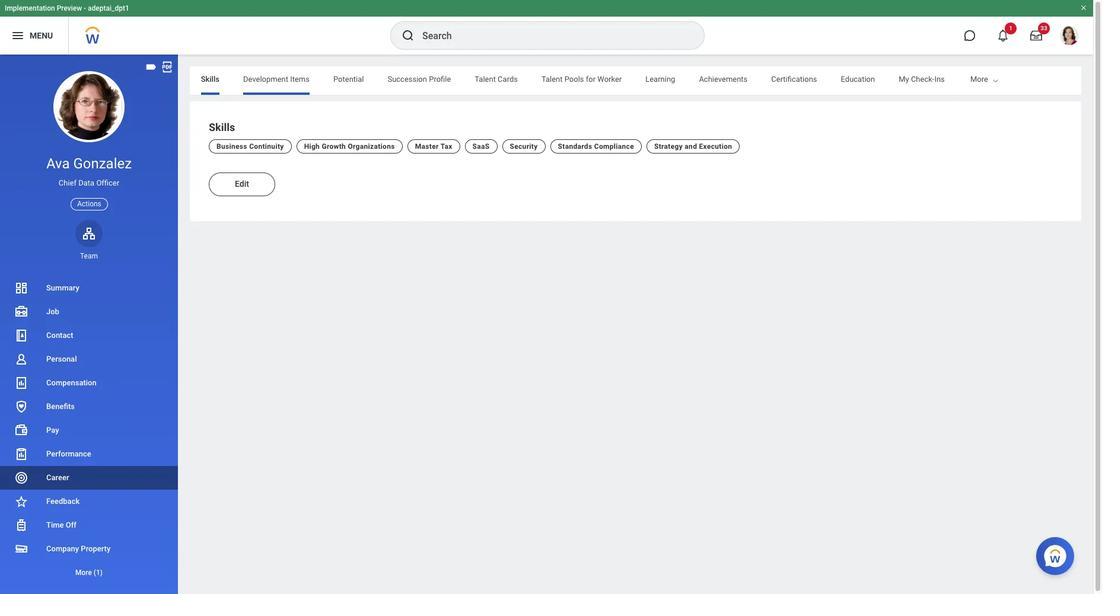 Task type: describe. For each thing, give the bounding box(es) containing it.
business continuity
[[217, 142, 284, 151]]

my check-ins
[[899, 75, 945, 84]]

benefits
[[46, 402, 75, 411]]

work
[[1030, 75, 1048, 84]]

edit button
[[209, 173, 275, 196]]

experience
[[1050, 75, 1088, 84]]

close environment banner image
[[1081, 4, 1088, 11]]

adeptai_dpt1
[[88, 4, 129, 12]]

saas
[[473, 142, 490, 151]]

actions
[[77, 200, 101, 208]]

actions button
[[71, 198, 108, 211]]

growth
[[322, 142, 346, 151]]

(1)
[[94, 569, 103, 577]]

ava
[[46, 155, 70, 172]]

profile logan mcneil image
[[1060, 26, 1079, 48]]

personal
[[46, 355, 77, 364]]

my
[[899, 75, 910, 84]]

edit
[[235, 179, 249, 189]]

standards compliance button
[[550, 139, 642, 154]]

personal image
[[14, 352, 28, 367]]

more (1)
[[75, 569, 103, 577]]

feedback image
[[14, 495, 28, 509]]

learning
[[646, 75, 676, 84]]

33 button
[[1024, 23, 1050, 49]]

continuity
[[249, 142, 284, 151]]

list containing summary
[[0, 277, 178, 585]]

view printable version (pdf) image
[[161, 61, 174, 74]]

implementation
[[5, 4, 55, 12]]

compensation link
[[0, 371, 178, 395]]

team link
[[75, 220, 103, 261]]

view team image
[[82, 227, 96, 241]]

saas button
[[465, 139, 498, 154]]

menu button
[[0, 17, 68, 55]]

high
[[304, 142, 320, 151]]

job
[[46, 307, 59, 316]]

achievements
[[699, 75, 748, 84]]

strategy and execution button
[[647, 139, 740, 154]]

talent cards
[[475, 75, 518, 84]]

tax
[[441, 142, 453, 151]]

menu banner
[[0, 0, 1094, 55]]

career
[[46, 474, 69, 482]]

performance
[[46, 450, 91, 459]]

job link
[[0, 300, 178, 324]]

summary image
[[14, 281, 28, 296]]

talent pools for worker
[[542, 75, 622, 84]]

development items
[[243, 75, 310, 84]]

strategy
[[655, 142, 683, 151]]

contact image
[[14, 329, 28, 343]]

0 vertical spatial skills
[[201, 75, 220, 84]]

succession
[[388, 75, 427, 84]]

Search Workday  search field
[[423, 23, 680, 49]]

benefits link
[[0, 395, 178, 419]]

data
[[78, 179, 94, 188]]

for
[[586, 75, 596, 84]]

certifications
[[772, 75, 817, 84]]

talent for talent cards
[[475, 75, 496, 84]]

time
[[46, 521, 64, 530]]

time off image
[[14, 519, 28, 533]]

business continuity button
[[209, 139, 292, 154]]

feedback
[[46, 497, 80, 506]]

team ava gonzalez element
[[75, 252, 103, 261]]

performance link
[[0, 443, 178, 466]]

personal link
[[0, 348, 178, 371]]

talent for talent pools for worker
[[542, 75, 563, 84]]

compliance
[[594, 142, 634, 151]]

work experience
[[1030, 75, 1088, 84]]

more (1) button
[[0, 566, 178, 580]]

execution
[[699, 142, 733, 151]]

-
[[84, 4, 86, 12]]

more for more (1)
[[75, 569, 92, 577]]

succession profile
[[388, 75, 451, 84]]

justify image
[[11, 28, 25, 43]]

and
[[685, 142, 697, 151]]

compensation image
[[14, 376, 28, 390]]

education
[[841, 75, 875, 84]]



Task type: vqa. For each thing, say whether or not it's contained in the screenshot.
Team Link
yes



Task type: locate. For each thing, give the bounding box(es) containing it.
job image
[[14, 305, 28, 319]]

navigation pane region
[[0, 55, 178, 595]]

0 horizontal spatial more
[[75, 569, 92, 577]]

list
[[0, 277, 178, 585]]

benefits image
[[14, 400, 28, 414]]

pay image
[[14, 424, 28, 438]]

talent left cards in the left of the page
[[475, 75, 496, 84]]

search image
[[401, 28, 415, 43]]

1 button
[[990, 23, 1017, 49]]

master
[[415, 142, 439, 151]]

ins
[[935, 75, 945, 84]]

property
[[81, 545, 111, 554]]

1 vertical spatial skills
[[209, 121, 235, 134]]

security
[[510, 142, 538, 151]]

tab list
[[135, 66, 1088, 95]]

time off link
[[0, 514, 178, 538]]

more
[[971, 75, 989, 84], [75, 569, 92, 577]]

performance image
[[14, 447, 28, 462]]

1 talent from the left
[[475, 75, 496, 84]]

development
[[243, 75, 288, 84]]

career image
[[14, 471, 28, 485]]

master tax button
[[408, 139, 460, 154]]

more inside dropdown button
[[75, 569, 92, 577]]

more (1) button
[[0, 561, 178, 585]]

company
[[46, 545, 79, 554]]

team
[[80, 252, 98, 260]]

company property
[[46, 545, 111, 554]]

feedback link
[[0, 490, 178, 514]]

chief data officer
[[59, 179, 119, 188]]

tag image
[[145, 61, 158, 74]]

high growth organizations
[[304, 142, 395, 151]]

company property image
[[14, 542, 28, 557]]

1 vertical spatial more
[[75, 569, 92, 577]]

menu
[[30, 31, 53, 40]]

skills
[[201, 75, 220, 84], [209, 121, 235, 134]]

more for more
[[971, 75, 989, 84]]

talent left pools
[[542, 75, 563, 84]]

implementation preview -   adeptai_dpt1
[[5, 4, 129, 12]]

strategy and execution
[[655, 142, 733, 151]]

inbox large image
[[1031, 30, 1043, 42]]

high growth organizations button
[[297, 139, 403, 154]]

0 vertical spatial more
[[971, 75, 989, 84]]

notifications large image
[[998, 30, 1009, 42]]

contact link
[[0, 324, 178, 348]]

standards
[[558, 142, 593, 151]]

compensation
[[46, 379, 97, 388]]

profile
[[429, 75, 451, 84]]

master tax
[[415, 142, 453, 151]]

officer
[[96, 179, 119, 188]]

33
[[1041, 25, 1048, 31]]

off
[[66, 521, 77, 530]]

more left (1)
[[75, 569, 92, 577]]

pools
[[565, 75, 584, 84]]

cards
[[498, 75, 518, 84]]

security button
[[502, 139, 546, 154]]

1 horizontal spatial talent
[[542, 75, 563, 84]]

1
[[1010, 25, 1013, 31]]

2 talent from the left
[[542, 75, 563, 84]]

ava gonzalez
[[46, 155, 132, 172]]

skills left development
[[201, 75, 220, 84]]

standards compliance
[[558, 142, 634, 151]]

career link
[[0, 466, 178, 490]]

more right ins
[[971, 75, 989, 84]]

company property link
[[0, 538, 178, 561]]

pay
[[46, 426, 59, 435]]

chief
[[59, 179, 77, 188]]

potential
[[333, 75, 364, 84]]

time off
[[46, 521, 77, 530]]

check-
[[911, 75, 935, 84]]

summary
[[46, 284, 79, 293]]

pay link
[[0, 419, 178, 443]]

0 horizontal spatial talent
[[475, 75, 496, 84]]

business
[[217, 142, 247, 151]]

items
[[290, 75, 310, 84]]

organizations
[[348, 142, 395, 151]]

languages
[[969, 75, 1007, 84]]

preview
[[57, 4, 82, 12]]

gonzalez
[[73, 155, 132, 172]]

tab list containing skills
[[135, 66, 1088, 95]]

skills up business
[[209, 121, 235, 134]]

summary link
[[0, 277, 178, 300]]

talent
[[475, 75, 496, 84], [542, 75, 563, 84]]

1 horizontal spatial more
[[971, 75, 989, 84]]



